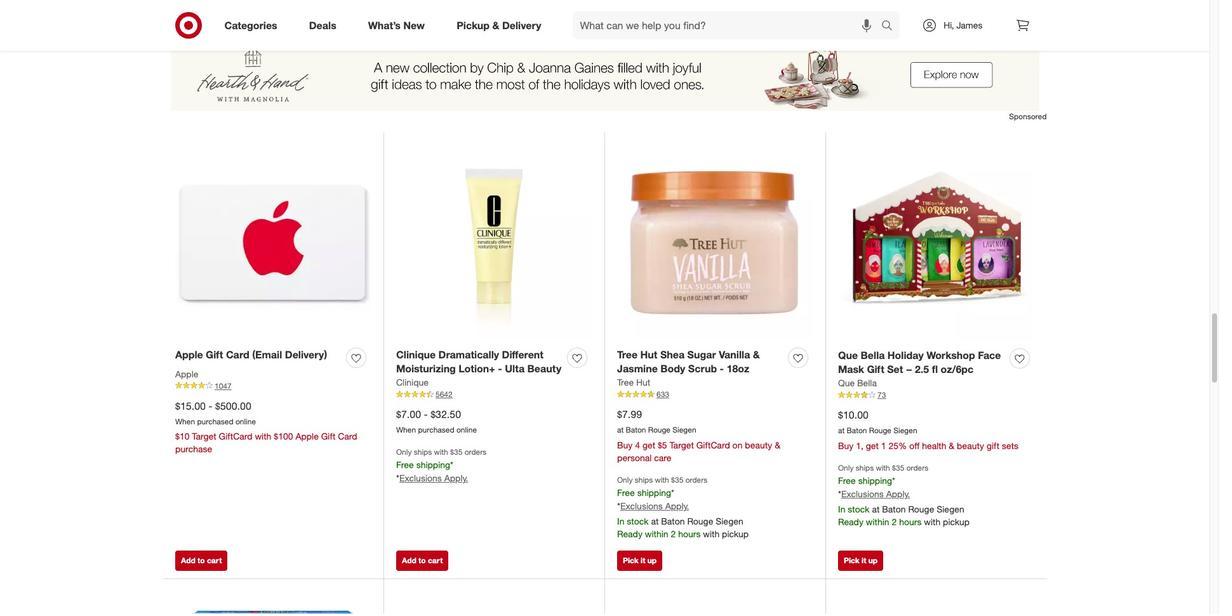 Task type: locate. For each thing, give the bounding box(es) containing it.
$10.00
[[839, 409, 869, 422]]

gift right "$100"
[[321, 432, 336, 442]]

1 horizontal spatial target
[[670, 440, 694, 451]]

2 vertical spatial gift
[[321, 432, 336, 442]]

get left 1
[[866, 441, 879, 452]]

0 vertical spatial stock
[[848, 504, 870, 515]]

baton
[[626, 426, 646, 435], [847, 426, 868, 436], [883, 504, 906, 515], [661, 517, 685, 527]]

shipping
[[417, 460, 450, 471], [859, 476, 893, 487], [638, 488, 672, 499]]

purchased inside the $15.00 - $500.00 when purchased online $10 target giftcard with $100 apple gift card purchase
[[197, 417, 234, 427]]

tree for tree hut
[[618, 378, 634, 388]]

giftcard
[[219, 432, 253, 442], [697, 440, 730, 451]]

card
[[226, 349, 250, 361], [338, 432, 357, 442]]

exclusions apply. button down care
[[621, 501, 689, 513]]

bella for que bella holiday workshop face mask gift set – 2.5 fl oz/6pc
[[861, 349, 885, 362]]

2 vertical spatial orders
[[686, 476, 708, 485]]

1 vertical spatial $35
[[893, 464, 905, 473]]

apply. down 25%
[[887, 489, 911, 500]]

orders for $7.00
[[465, 448, 487, 457]]

18oz
[[727, 363, 750, 376]]

stores
[[205, 8, 226, 17]]

giftcard left on
[[697, 440, 730, 451]]

apple up apple "link" at the bottom left of page
[[175, 349, 203, 361]]

0 vertical spatial orders
[[465, 448, 487, 457]]

1 horizontal spatial ready
[[839, 517, 864, 528]]

buy inside $7.99 at baton rouge siegen buy 4 get $5 target giftcard on beauty & personal care
[[618, 440, 633, 451]]

2 horizontal spatial orders
[[907, 464, 929, 473]]

apple up $15.00
[[175, 369, 199, 380]]

$7.00 - $32.50 when purchased online
[[396, 409, 477, 435]]

get right 4
[[643, 440, 656, 451]]

rouge
[[649, 426, 671, 435], [870, 426, 892, 436], [909, 504, 935, 515], [688, 517, 714, 527]]

0 vertical spatial apple
[[175, 349, 203, 361]]

2 que from the top
[[839, 378, 855, 389]]

apply.
[[445, 473, 468, 484], [887, 489, 911, 500], [666, 501, 689, 512]]

exclusions apply. button for que bella holiday workshop face mask gift set – 2.5 fl oz/6pc
[[842, 489, 911, 501]]

online inside the $15.00 - $500.00 when purchased online $10 target giftcard with $100 apple gift card purchase
[[236, 417, 256, 427]]

- inside tree hut shea sugar vanilla & jasmine body scrub - 18oz
[[720, 363, 724, 376]]

free for $7.00
[[396, 460, 414, 471]]

1 vertical spatial stock
[[627, 517, 649, 527]]

1 vertical spatial 2
[[671, 529, 676, 540]]

bella
[[861, 349, 885, 362], [858, 378, 877, 389]]

exclusions down $7.00 - $32.50 when purchased online
[[400, 473, 442, 484]]

beauty left gift
[[957, 441, 985, 452]]

clinique down moisturizing
[[396, 378, 429, 388]]

0 vertical spatial clinique
[[396, 349, 436, 361]]

only ships with $35 orders free shipping * * exclusions apply. in stock at  baton rouge siegen ready within 2 hours with pickup for $10.00
[[839, 464, 970, 528]]

1 horizontal spatial only
[[618, 476, 633, 485]]

get
[[643, 440, 656, 451], [866, 441, 879, 452]]

only ships with $35 orders free shipping * * exclusions apply. in stock at  baton rouge siegen ready within 2 hours with pickup
[[839, 464, 970, 528], [618, 476, 749, 540]]

0 horizontal spatial beauty
[[745, 440, 773, 451]]

orders down off
[[907, 464, 929, 473]]

ships
[[414, 448, 432, 457], [856, 464, 874, 473], [635, 476, 653, 485]]

5642
[[436, 390, 453, 400]]

vanilla
[[719, 349, 750, 361]]

1 vertical spatial exclusions
[[842, 489, 884, 500]]

apply. inside the only ships with $35 orders free shipping * * exclusions apply.
[[445, 473, 468, 484]]

1 horizontal spatial add to cart
[[402, 556, 443, 566]]

exclusions down personal
[[621, 501, 663, 512]]

only for $7.00
[[396, 448, 412, 457]]

ships down personal
[[635, 476, 653, 485]]

$35 down $7.00 - $32.50 when purchased online
[[450, 448, 463, 457]]

2 horizontal spatial add
[[844, 8, 859, 17]]

add to cart button
[[839, 3, 891, 23], [175, 551, 228, 571], [396, 551, 449, 571]]

only ships with $35 orders free shipping * * exclusions apply. in stock at  baton rouge siegen ready within 2 hours with pickup down care
[[618, 476, 749, 540]]

target right $5
[[670, 440, 694, 451]]

0 horizontal spatial only
[[396, 448, 412, 457]]

check stores button
[[175, 3, 232, 23]]

2 vertical spatial exclusions
[[621, 501, 663, 512]]

exclusions apply. button down 1
[[842, 489, 911, 501]]

jasmine
[[618, 363, 658, 376]]

tree up jasmine
[[618, 349, 638, 361]]

when up $10
[[175, 417, 195, 427]]

0 vertical spatial $35
[[450, 448, 463, 457]]

hut down jasmine
[[637, 378, 651, 388]]

$35 down 25%
[[893, 464, 905, 473]]

1 horizontal spatial to
[[419, 556, 426, 566]]

clinique for clinique
[[396, 378, 429, 388]]

0 horizontal spatial gift
[[206, 349, 223, 361]]

james
[[957, 20, 983, 30]]

que bella
[[839, 378, 877, 389]]

0 vertical spatial card
[[226, 349, 250, 361]]

ready
[[839, 517, 864, 528], [618, 529, 643, 540]]

clinique link
[[396, 377, 429, 390]]

tree hut shea sugar vanilla & jasmine body scrub - 18oz image
[[618, 145, 813, 341], [618, 145, 813, 341]]

orders down $7.99 at baton rouge siegen buy 4 get $5 target giftcard on beauty & personal care
[[686, 476, 708, 485]]

0 horizontal spatial ready
[[618, 529, 643, 540]]

beauty
[[745, 440, 773, 451], [957, 441, 985, 452]]

cart
[[870, 8, 885, 17], [207, 556, 222, 566], [428, 556, 443, 566]]

gift inside the $15.00 - $500.00 when purchased online $10 target giftcard with $100 apple gift card purchase
[[321, 432, 336, 442]]

2 clinique from the top
[[396, 378, 429, 388]]

giftcard inside the $15.00 - $500.00 when purchased online $10 target giftcard with $100 apple gift card purchase
[[219, 432, 253, 442]]

exclusions apply. button down $7.00 - $32.50 when purchased online
[[400, 473, 468, 485]]

bella up mask
[[861, 349, 885, 362]]

it
[[641, 8, 646, 17], [641, 556, 646, 566], [862, 556, 867, 566]]

-
[[498, 363, 502, 376], [720, 363, 724, 376], [209, 400, 213, 413], [424, 409, 428, 421]]

gift
[[206, 349, 223, 361], [867, 364, 885, 376], [321, 432, 336, 442]]

1 vertical spatial shipping
[[859, 476, 893, 487]]

1 vertical spatial apply.
[[887, 489, 911, 500]]

when inside $7.00 - $32.50 when purchased online
[[396, 426, 416, 435]]

buy left 1,
[[839, 441, 854, 452]]

ulta
[[505, 363, 525, 376]]

2 vertical spatial free
[[618, 488, 635, 499]]

0 horizontal spatial orders
[[465, 448, 487, 457]]

purchased
[[197, 417, 234, 427], [418, 426, 455, 435]]

buy for $7.99
[[618, 440, 633, 451]]

1 vertical spatial only
[[839, 464, 854, 473]]

0 vertical spatial bella
[[861, 349, 885, 362]]

target inside $7.99 at baton rouge siegen buy 4 get $5 target giftcard on beauty & personal care
[[670, 440, 694, 451]]

only ships with $35 orders free shipping * * exclusions apply. in stock at  baton rouge siegen ready within 2 hours with pickup for $7.99
[[618, 476, 749, 540]]

1 horizontal spatial shipping
[[638, 488, 672, 499]]

exclusions
[[400, 473, 442, 484], [842, 489, 884, 500], [621, 501, 663, 512]]

online down '$32.50'
[[457, 426, 477, 435]]

- left 18oz
[[720, 363, 724, 376]]

0 horizontal spatial ships
[[414, 448, 432, 457]]

0 horizontal spatial online
[[236, 417, 256, 427]]

up
[[648, 8, 657, 17], [648, 556, 657, 566], [869, 556, 878, 566]]

pickup & delivery
[[457, 19, 542, 31]]

0 horizontal spatial when
[[175, 417, 195, 427]]

apply. down care
[[666, 501, 689, 512]]

1 horizontal spatial ships
[[635, 476, 653, 485]]

1 vertical spatial clinique
[[396, 378, 429, 388]]

que
[[839, 349, 858, 362], [839, 378, 855, 389]]

card inside the $15.00 - $500.00 when purchased online $10 target giftcard with $100 apple gift card purchase
[[338, 432, 357, 442]]

2 horizontal spatial add to cart
[[844, 8, 885, 17]]

0 horizontal spatial add
[[181, 556, 196, 566]]

purchased for $500.00
[[197, 417, 234, 427]]

1 horizontal spatial stock
[[848, 504, 870, 515]]

clinique up moisturizing
[[396, 349, 436, 361]]

0 vertical spatial in
[[839, 504, 846, 515]]

apple gift card (email delivery) link
[[175, 348, 327, 362]]

1 vertical spatial card
[[338, 432, 357, 442]]

0 horizontal spatial free
[[396, 460, 414, 471]]

1 vertical spatial ready
[[618, 529, 643, 540]]

0 vertical spatial within
[[866, 517, 890, 528]]

clinique for clinique dramatically different moisturizing lotion+  - ulta beauty
[[396, 349, 436, 361]]

1 vertical spatial tree
[[618, 378, 634, 388]]

apply. for $7.99
[[666, 501, 689, 512]]

0 horizontal spatial apply.
[[445, 473, 468, 484]]

in
[[839, 504, 846, 515], [618, 517, 625, 527]]

$35 down care
[[672, 476, 684, 485]]

1 vertical spatial apple
[[175, 369, 199, 380]]

buy inside $10.00 at baton rouge siegen buy 1, get 1 25% off health & beauty gift sets
[[839, 441, 854, 452]]

1 vertical spatial in
[[618, 517, 625, 527]]

1 horizontal spatial 2
[[892, 517, 897, 528]]

1047 link
[[175, 381, 371, 392]]

tree inside tree hut shea sugar vanilla & jasmine body scrub - 18oz
[[618, 349, 638, 361]]

target inside the $15.00 - $500.00 when purchased online $10 target giftcard with $100 apple gift card purchase
[[192, 432, 216, 442]]

1 vertical spatial orders
[[907, 464, 929, 473]]

& right pickup
[[493, 19, 500, 31]]

hut
[[641, 349, 658, 361], [637, 378, 651, 388]]

shea
[[661, 349, 685, 361]]

with inside the $15.00 - $500.00 when purchased online $10 target giftcard with $100 apple gift card purchase
[[255, 432, 271, 442]]

clinique dramatically different moisturizing lotion+  - ulta beauty image
[[396, 145, 592, 341], [396, 145, 592, 341]]

- right $15.00
[[209, 400, 213, 413]]

when for $15.00
[[175, 417, 195, 427]]

0 horizontal spatial $35
[[450, 448, 463, 457]]

what's
[[368, 19, 401, 31]]

$10
[[175, 432, 190, 442]]

at inside $7.99 at baton rouge siegen buy 4 get $5 target giftcard on beauty & personal care
[[618, 426, 624, 435]]

only inside the only ships with $35 orders free shipping * * exclusions apply.
[[396, 448, 412, 457]]

que up mask
[[839, 349, 858, 362]]

1 horizontal spatial free
[[618, 488, 635, 499]]

$35 for $7.00
[[450, 448, 463, 457]]

1 vertical spatial gift
[[867, 364, 885, 376]]

workshop
[[927, 349, 976, 362]]

0 vertical spatial pickup
[[943, 517, 970, 528]]

buy left 4
[[618, 440, 633, 451]]

exclusions down 1,
[[842, 489, 884, 500]]

1 clinique from the top
[[396, 349, 436, 361]]

apply. for $10.00
[[887, 489, 911, 500]]

pickup for $7.99
[[722, 529, 749, 540]]

0 horizontal spatial exclusions
[[400, 473, 442, 484]]

73
[[878, 391, 886, 400]]

bella for que bella
[[858, 378, 877, 389]]

& right health
[[949, 441, 955, 452]]

1 tree from the top
[[618, 349, 638, 361]]

2 vertical spatial ships
[[635, 476, 653, 485]]

1 horizontal spatial card
[[338, 432, 357, 442]]

when inside the $15.00 - $500.00 when purchased online $10 target giftcard with $100 apple gift card purchase
[[175, 417, 195, 427]]

1 horizontal spatial giftcard
[[697, 440, 730, 451]]

add to cart for apple gift card (email delivery)
[[181, 556, 222, 566]]

que down mask
[[839, 378, 855, 389]]

1 horizontal spatial exclusions
[[621, 501, 663, 512]]

bella down mask
[[858, 378, 877, 389]]

0 horizontal spatial stock
[[627, 517, 649, 527]]

purchased down $500.00
[[197, 417, 234, 427]]

0 vertical spatial only
[[396, 448, 412, 457]]

purchased down '$32.50'
[[418, 426, 455, 435]]

free inside the only ships with $35 orders free shipping * * exclusions apply.
[[396, 460, 414, 471]]

online down $500.00
[[236, 417, 256, 427]]

bella inside que bella holiday workshop face mask gift set – 2.5 fl oz/6pc
[[861, 349, 885, 362]]

clinique inside clinique dramatically different moisturizing lotion+  - ulta beauty
[[396, 349, 436, 361]]

1 horizontal spatial purchased
[[418, 426, 455, 435]]

- right the $7.00
[[424, 409, 428, 421]]

& right vanilla
[[753, 349, 760, 361]]

1 horizontal spatial $35
[[672, 476, 684, 485]]

exclusions inside the only ships with $35 orders free shipping * * exclusions apply.
[[400, 473, 442, 484]]

ready for $10.00
[[839, 517, 864, 528]]

2 horizontal spatial free
[[839, 476, 856, 487]]

online inside $7.00 - $32.50 when purchased online
[[457, 426, 477, 435]]

2 horizontal spatial ships
[[856, 464, 874, 473]]

target
[[192, 432, 216, 442], [670, 440, 694, 451]]

2 tree from the top
[[618, 378, 634, 388]]

tree down jasmine
[[618, 378, 634, 388]]

gift inside que bella holiday workshop face mask gift set – 2.5 fl oz/6pc
[[867, 364, 885, 376]]

ships inside the only ships with $35 orders free shipping * * exclusions apply.
[[414, 448, 432, 457]]

1 horizontal spatial get
[[866, 441, 879, 452]]

tree
[[618, 349, 638, 361], [618, 378, 634, 388]]

0 vertical spatial shipping
[[417, 460, 450, 471]]

categories link
[[214, 11, 293, 39]]

ships down 1,
[[856, 464, 874, 473]]

0 horizontal spatial only ships with $35 orders free shipping * * exclusions apply. in stock at  baton rouge siegen ready within 2 hours with pickup
[[618, 476, 749, 540]]

only ships with $35 orders free shipping * * exclusions apply. in stock at  baton rouge siegen ready within 2 hours with pickup down 25%
[[839, 464, 970, 528]]

1 vertical spatial ships
[[856, 464, 874, 473]]

ships down $7.00 - $32.50 when purchased online
[[414, 448, 432, 457]]

when
[[175, 417, 195, 427], [396, 426, 416, 435]]

clinique
[[396, 349, 436, 361], [396, 378, 429, 388]]

orders
[[465, 448, 487, 457], [907, 464, 929, 473], [686, 476, 708, 485]]

0 horizontal spatial add to cart
[[181, 556, 222, 566]]

0 horizontal spatial 2
[[671, 529, 676, 540]]

orders down $7.00 - $32.50 when purchased online
[[465, 448, 487, 457]]

apple link
[[175, 368, 199, 381]]

sets
[[1002, 441, 1019, 452]]

free
[[396, 460, 414, 471], [839, 476, 856, 487], [618, 488, 635, 499]]

add to cart
[[844, 8, 885, 17], [181, 556, 222, 566], [402, 556, 443, 566]]

apply. down $7.00 - $32.50 when purchased online
[[445, 473, 468, 484]]

1 horizontal spatial add
[[402, 556, 417, 566]]

hours
[[900, 517, 922, 528], [679, 529, 701, 540]]

2 horizontal spatial exclusions apply. button
[[842, 489, 911, 501]]

$35 inside the only ships with $35 orders free shipping * * exclusions apply.
[[450, 448, 463, 457]]

0 horizontal spatial within
[[645, 529, 669, 540]]

1 vertical spatial free
[[839, 476, 856, 487]]

gift left set
[[867, 364, 885, 376]]

beauty right on
[[745, 440, 773, 451]]

to
[[861, 8, 868, 17], [198, 556, 205, 566], [419, 556, 426, 566]]

hut up jasmine
[[641, 349, 658, 361]]

&
[[493, 19, 500, 31], [753, 349, 760, 361], [775, 440, 781, 451], [949, 441, 955, 452]]

0 horizontal spatial cart
[[207, 556, 222, 566]]

(email
[[252, 349, 282, 361]]

hut inside tree hut shea sugar vanilla & jasmine body scrub - 18oz
[[641, 349, 658, 361]]

apple
[[175, 349, 203, 361], [175, 369, 199, 380], [296, 432, 319, 442]]

0 horizontal spatial target
[[192, 432, 216, 442]]

exclusions apply. button
[[400, 473, 468, 485], [842, 489, 911, 501], [621, 501, 689, 513]]

0 horizontal spatial shipping
[[417, 460, 450, 471]]

exclusions for $10.00
[[842, 489, 884, 500]]

get inside $7.99 at baton rouge siegen buy 4 get $5 target giftcard on beauty & personal care
[[643, 440, 656, 451]]

apply. for $7.00
[[445, 473, 468, 484]]

orders inside the only ships with $35 orders free shipping * * exclusions apply.
[[465, 448, 487, 457]]

0 vertical spatial tree
[[618, 349, 638, 361]]

within for $7.99
[[645, 529, 669, 540]]

only down personal
[[618, 476, 633, 485]]

0 vertical spatial free
[[396, 460, 414, 471]]

2
[[892, 517, 897, 528], [671, 529, 676, 540]]

0 horizontal spatial add to cart button
[[175, 551, 228, 571]]

hut for tree hut shea sugar vanilla & jasmine body scrub - 18oz
[[641, 349, 658, 361]]

only for $10.00
[[839, 464, 854, 473]]

target up purchase
[[192, 432, 216, 442]]

siegen inside $7.99 at baton rouge siegen buy 4 get $5 target giftcard on beauty & personal care
[[673, 426, 697, 435]]

connect 4 board game image
[[175, 592, 371, 615], [175, 592, 371, 615]]

0 horizontal spatial giftcard
[[219, 432, 253, 442]]

apple right "$100"
[[296, 432, 319, 442]]

giftcard down $500.00
[[219, 432, 253, 442]]

- inside clinique dramatically different moisturizing lotion+  - ulta beauty
[[498, 363, 502, 376]]

pick it up button
[[618, 3, 663, 23], [618, 551, 663, 571], [839, 551, 884, 571]]

2 horizontal spatial $35
[[893, 464, 905, 473]]

stock for $7.99
[[627, 517, 649, 527]]

1 vertical spatial que
[[839, 378, 855, 389]]

ready for $7.99
[[618, 529, 643, 540]]

2 horizontal spatial exclusions
[[842, 489, 884, 500]]

get inside $10.00 at baton rouge siegen buy 1, get 1 25% off health & beauty gift sets
[[866, 441, 879, 452]]

when down the $7.00
[[396, 426, 416, 435]]

baton inside $10.00 at baton rouge siegen buy 1, get 1 25% off health & beauty gift sets
[[847, 426, 868, 436]]

ships for $7.99
[[635, 476, 653, 485]]

add to cart for clinique dramatically different moisturizing lotion+  - ulta beauty
[[402, 556, 443, 566]]

1 horizontal spatial pickup
[[943, 517, 970, 528]]

2 for $10.00
[[892, 517, 897, 528]]

$35 for $10.00
[[893, 464, 905, 473]]

at inside $10.00 at baton rouge siegen buy 1, get 1 25% off health & beauty gift sets
[[839, 426, 845, 436]]

2 vertical spatial shipping
[[638, 488, 672, 499]]

pickup for $10.00
[[943, 517, 970, 528]]

shipping down 1
[[859, 476, 893, 487]]

1 vertical spatial hut
[[637, 378, 651, 388]]

stock
[[848, 504, 870, 515], [627, 517, 649, 527]]

& right on
[[775, 440, 781, 451]]

gift up 1047 on the left bottom
[[206, 349, 223, 361]]

–
[[906, 364, 913, 376]]

get for $10.00
[[866, 441, 879, 452]]

shipping down care
[[638, 488, 672, 499]]

que bella holiday workshop face mask gift set – 2.5 fl oz/6pc image
[[839, 145, 1035, 341], [839, 145, 1035, 341]]

shipping down $7.00 - $32.50 when purchased online
[[417, 460, 450, 471]]

buy for $10.00
[[839, 441, 854, 452]]

1 horizontal spatial within
[[866, 517, 890, 528]]

1 vertical spatial hours
[[679, 529, 701, 540]]

2 horizontal spatial gift
[[867, 364, 885, 376]]

1 horizontal spatial when
[[396, 426, 416, 435]]

0 horizontal spatial in
[[618, 517, 625, 527]]

1 horizontal spatial add to cart button
[[396, 551, 449, 571]]

purchased inside $7.00 - $32.50 when purchased online
[[418, 426, 455, 435]]

online for $32.50
[[457, 426, 477, 435]]

que inside que bella holiday workshop face mask gift set – 2.5 fl oz/6pc
[[839, 349, 858, 362]]

only down the $7.00
[[396, 448, 412, 457]]

in for $7.99
[[618, 517, 625, 527]]

only down $10.00
[[839, 464, 854, 473]]

shipping for $7.00
[[417, 460, 450, 471]]

shipping inside the only ships with $35 orders free shipping * * exclusions apply.
[[417, 460, 450, 471]]

up for tree hut shea sugar vanilla & jasmine body scrub - 18oz
[[648, 556, 657, 566]]

sponsored
[[1010, 112, 1047, 122]]

orders for $7.99
[[686, 476, 708, 485]]

- left ulta
[[498, 363, 502, 376]]

1 horizontal spatial beauty
[[957, 441, 985, 452]]

0 vertical spatial hut
[[641, 349, 658, 361]]

1 que from the top
[[839, 349, 858, 362]]



Task type: vqa. For each thing, say whether or not it's contained in the screenshot.
THE "APPLE GIFT CARD (EMAIL DELIVERY)" LINK
yes



Task type: describe. For each thing, give the bounding box(es) containing it.
categories
[[225, 19, 277, 31]]

pickup
[[457, 19, 490, 31]]

633
[[657, 390, 670, 400]]

hi,
[[944, 20, 955, 30]]

$35 for $7.99
[[672, 476, 684, 485]]

delivery)
[[285, 349, 327, 361]]

tree hut shea sugar vanilla & jasmine body scrub - 18oz link
[[618, 348, 783, 377]]

$7.99 at baton rouge siegen buy 4 get $5 target giftcard on beauty & personal care
[[618, 409, 781, 464]]

moisturizing
[[396, 363, 456, 376]]

hours for $10.00
[[900, 517, 922, 528]]

siegen inside $10.00 at baton rouge siegen buy 1, get 1 25% off health & beauty gift sets
[[894, 426, 918, 436]]

beauty inside $7.99 at baton rouge siegen buy 4 get $5 target giftcard on beauty & personal care
[[745, 440, 773, 451]]

oz/6pc
[[941, 364, 974, 376]]

in for $10.00
[[839, 504, 846, 515]]

online for $500.00
[[236, 417, 256, 427]]

up for que bella holiday workshop face mask gift set – 2.5 fl oz/6pc
[[869, 556, 878, 566]]

2 horizontal spatial cart
[[870, 8, 885, 17]]

pickup & delivery link
[[446, 11, 557, 39]]

new
[[404, 19, 425, 31]]

check stores
[[181, 8, 226, 17]]

off
[[910, 441, 920, 452]]

free for $10.00
[[839, 476, 856, 487]]

pick for que bella holiday workshop face mask gift set – 2.5 fl oz/6pc
[[844, 556, 860, 566]]

que bella link
[[839, 378, 877, 390]]

$10.00 at baton rouge siegen buy 1, get 1 25% off health & beauty gift sets
[[839, 409, 1019, 452]]

1047
[[215, 382, 232, 391]]

lotion+
[[459, 363, 495, 376]]

apple inside the $15.00 - $500.00 when purchased online $10 target giftcard with $100 apple gift card purchase
[[296, 432, 319, 442]]

- inside $7.00 - $32.50 when purchased online
[[424, 409, 428, 421]]

it for tree hut shea sugar vanilla & jasmine body scrub - 18oz
[[641, 556, 646, 566]]

$5
[[658, 440, 667, 451]]

1
[[882, 441, 887, 452]]

free for $7.99
[[618, 488, 635, 499]]

pick it up button for tree hut shea sugar vanilla & jasmine body scrub - 18oz
[[618, 551, 663, 571]]

rouge inside $7.99 at baton rouge siegen buy 4 get $5 target giftcard on beauty & personal care
[[649, 426, 671, 435]]

25%
[[889, 441, 907, 452]]

delivery
[[502, 19, 542, 31]]

4
[[635, 440, 640, 451]]

what's new
[[368, 19, 425, 31]]

tree hut
[[618, 378, 651, 388]]

que bella holiday workshop face mask gift set – 2.5 fl oz/6pc link
[[839, 349, 1005, 378]]

apple gift card (email delivery) image
[[175, 145, 371, 341]]

to for clinique dramatically different moisturizing lotion+  - ulta beauty
[[419, 556, 426, 566]]

mask
[[839, 364, 865, 376]]

$15.00
[[175, 400, 206, 413]]

& inside tree hut shea sugar vanilla & jasmine body scrub - 18oz
[[753, 349, 760, 361]]

body
[[661, 363, 686, 376]]

$7.00
[[396, 409, 421, 421]]

stock for $10.00
[[848, 504, 870, 515]]

apple for apple gift card (email delivery)
[[175, 349, 203, 361]]

& inside pickup & delivery link
[[493, 19, 500, 31]]

clinique dramatically different moisturizing lotion+  - ulta beauty
[[396, 349, 562, 376]]

- inside the $15.00 - $500.00 when purchased online $10 target giftcard with $100 apple gift card purchase
[[209, 400, 213, 413]]

deals
[[309, 19, 337, 31]]

pick for tree hut shea sugar vanilla & jasmine body scrub - 18oz
[[623, 556, 639, 566]]

care
[[655, 453, 672, 464]]

scrub
[[689, 363, 717, 376]]

deals link
[[298, 11, 352, 39]]

personal
[[618, 453, 652, 464]]

clinique dramatically different moisturizing lotion+  - ulta beauty link
[[396, 348, 562, 377]]

2 for $7.99
[[671, 529, 676, 540]]

get for $7.99
[[643, 440, 656, 451]]

add to cart button for clinique dramatically different moisturizing lotion+  - ulta beauty
[[396, 551, 449, 571]]

add for clinique dramatically different moisturizing lotion+  - ulta beauty
[[402, 556, 417, 566]]

health
[[923, 441, 947, 452]]

purchase
[[175, 444, 212, 455]]

tree hut link
[[618, 377, 651, 390]]

ships for $10.00
[[856, 464, 874, 473]]

pick it up button for que bella holiday workshop face mask gift set – 2.5 fl oz/6pc
[[839, 551, 884, 571]]

& inside $7.99 at baton rouge siegen buy 4 get $5 target giftcard on beauty & personal care
[[775, 440, 781, 451]]

que for que bella holiday workshop face mask gift set – 2.5 fl oz/6pc
[[839, 349, 858, 362]]

tree for tree hut shea sugar vanilla & jasmine body scrub - 18oz
[[618, 349, 638, 361]]

gift
[[987, 441, 1000, 452]]

pick it up for que bella holiday workshop face mask gift set – 2.5 fl oz/6pc
[[844, 556, 878, 566]]

hi, james
[[944, 20, 983, 30]]

dramatically
[[439, 349, 499, 361]]

$15.00 - $500.00 when purchased online $10 target giftcard with $100 apple gift card purchase
[[175, 400, 357, 455]]

cart for clinique dramatically different moisturizing lotion+  - ulta beauty
[[428, 556, 443, 566]]

search button
[[876, 11, 907, 42]]

633 link
[[618, 390, 813, 401]]

add to cart button for apple gift card (email delivery)
[[175, 551, 228, 571]]

set
[[888, 364, 904, 376]]

check
[[181, 8, 203, 17]]

$100
[[274, 432, 293, 442]]

shipping for $10.00
[[859, 476, 893, 487]]

0 horizontal spatial card
[[226, 349, 250, 361]]

beauty inside $10.00 at baton rouge siegen buy 1, get 1 25% off health & beauty gift sets
[[957, 441, 985, 452]]

ships for $7.00
[[414, 448, 432, 457]]

que bella holiday workshop face mask gift set – 2.5 fl oz/6pc
[[839, 349, 1001, 376]]

advertisement region
[[163, 39, 1047, 111]]

purchased for $32.50
[[418, 426, 455, 435]]

beauty
[[528, 363, 562, 376]]

exclusions apply. button for tree hut shea sugar vanilla & jasmine body scrub - 18oz
[[621, 501, 689, 513]]

search
[[876, 20, 907, 33]]

pick it up for tree hut shea sugar vanilla & jasmine body scrub - 18oz
[[623, 556, 657, 566]]

shipping for $7.99
[[638, 488, 672, 499]]

sugar
[[688, 349, 716, 361]]

within for $10.00
[[866, 517, 890, 528]]

2 horizontal spatial add to cart button
[[839, 3, 891, 23]]

holiday
[[888, 349, 924, 362]]

it for que bella holiday workshop face mask gift set – 2.5 fl oz/6pc
[[862, 556, 867, 566]]

$500.00
[[215, 400, 251, 413]]

5642 link
[[396, 390, 592, 401]]

apple for apple
[[175, 369, 199, 380]]

baton inside $7.99 at baton rouge siegen buy 4 get $5 target giftcard on beauty & personal care
[[626, 426, 646, 435]]

only for $7.99
[[618, 476, 633, 485]]

$7.99
[[618, 409, 642, 421]]

what's new link
[[358, 11, 441, 39]]

to for apple gift card (email delivery)
[[198, 556, 205, 566]]

giftcard inside $7.99 at baton rouge siegen buy 4 get $5 target giftcard on beauty & personal care
[[697, 440, 730, 451]]

apple gift card (email delivery)
[[175, 349, 327, 361]]

face
[[978, 349, 1001, 362]]

fl
[[932, 364, 938, 376]]

orders for $10.00
[[907, 464, 929, 473]]

$32.50
[[431, 409, 461, 421]]

with inside the only ships with $35 orders free shipping * * exclusions apply.
[[434, 448, 448, 457]]

exclusions for $7.00
[[400, 473, 442, 484]]

que for que bella
[[839, 378, 855, 389]]

only ships with $35 orders free shipping * * exclusions apply.
[[396, 448, 487, 484]]

add for apple gift card (email delivery)
[[181, 556, 196, 566]]

What can we help you find? suggestions appear below search field
[[573, 11, 885, 39]]

2.5
[[915, 364, 930, 376]]

0 horizontal spatial exclusions apply. button
[[400, 473, 468, 485]]

cart for apple gift card (email delivery)
[[207, 556, 222, 566]]

hut for tree hut
[[637, 378, 651, 388]]

on
[[733, 440, 743, 451]]

hours for $7.99
[[679, 529, 701, 540]]

when for $7.00
[[396, 426, 416, 435]]

tree hut shea sugar vanilla & jasmine body scrub - 18oz
[[618, 349, 760, 376]]

exclusions for $7.99
[[621, 501, 663, 512]]

73 link
[[839, 390, 1035, 401]]

rouge inside $10.00 at baton rouge siegen buy 1, get 1 25% off health & beauty gift sets
[[870, 426, 892, 436]]

different
[[502, 349, 544, 361]]

2 horizontal spatial to
[[861, 8, 868, 17]]

1,
[[857, 441, 864, 452]]

& inside $10.00 at baton rouge siegen buy 1, get 1 25% off health & beauty gift sets
[[949, 441, 955, 452]]



